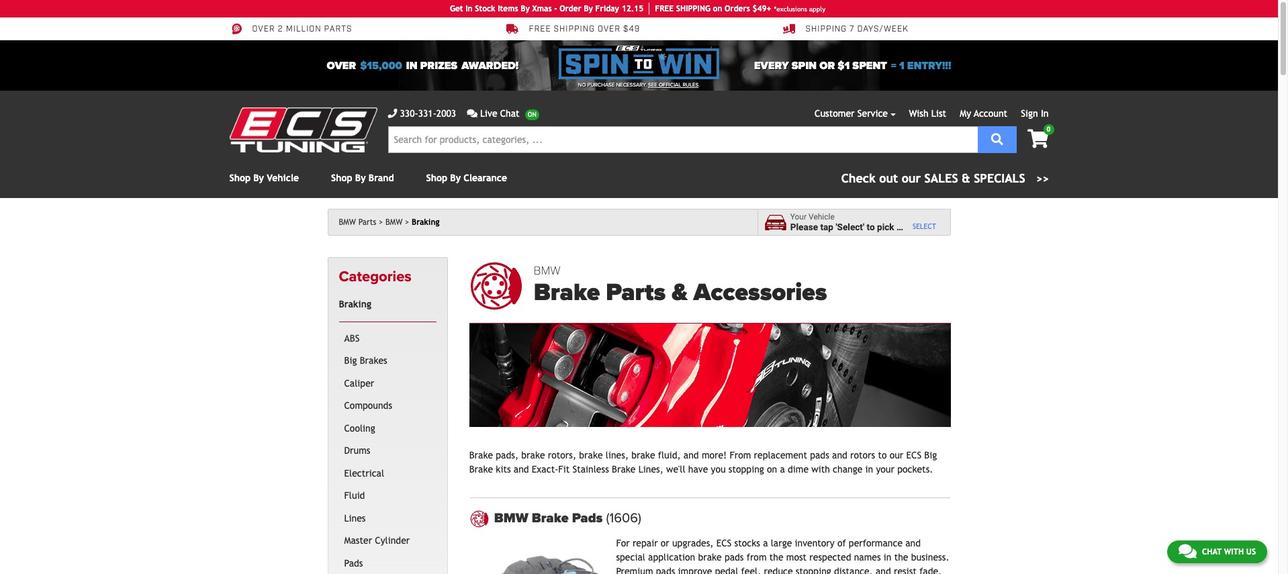 Task type: describe. For each thing, give the bounding box(es) containing it.
331-
[[418, 108, 437, 119]]

purchase
[[588, 82, 615, 88]]

free shipping over $49
[[529, 24, 640, 34]]

shop by clearance link
[[426, 173, 507, 183]]

fluid link
[[342, 485, 434, 508]]

specials
[[974, 171, 1026, 185]]

have
[[688, 464, 708, 475]]

master
[[344, 536, 372, 546]]

from
[[730, 450, 751, 461]]

big brakes link
[[342, 350, 434, 373]]

caliper
[[344, 378, 374, 389]]

braking subcategories element
[[339, 322, 436, 574]]

bmw                                                                                    brake pads link
[[494, 511, 950, 527]]

ship
[[676, 4, 693, 13]]

*exclusions
[[774, 5, 807, 12]]

braking inside "category navigation" element
[[339, 299, 371, 310]]

free
[[529, 24, 551, 34]]

by for shop by brand
[[355, 173, 366, 183]]

'select'
[[836, 222, 865, 232]]

sign in
[[1021, 108, 1049, 119]]

0 link
[[1017, 124, 1054, 150]]

million
[[286, 24, 322, 34]]

ecs tuning image
[[229, 107, 377, 152]]

electrical
[[344, 468, 384, 479]]

by for shop by vehicle
[[253, 173, 264, 183]]

free ship ping on orders $49+ *exclusions apply
[[655, 4, 826, 13]]

bmw for bmw                                                                                    brake pads
[[494, 511, 528, 527]]

to inside "brake pads, brake rotors, brake lines, brake fluid, and more! from replacement pads and rotors to our ecs big brake kits and exact-fit stainless brake lines, we'll have you stopping on a dime with change in your pockets."
[[878, 450, 887, 461]]

brake pads thumbnail image image
[[494, 539, 605, 574]]

*exclusions apply link
[[774, 4, 826, 14]]

=
[[891, 59, 897, 72]]

no purchase necessary. see official rules .
[[578, 82, 700, 88]]

items
[[498, 4, 518, 13]]

shipping 7 days/week link
[[783, 23, 909, 35]]

select
[[913, 222, 936, 230]]

.
[[699, 82, 700, 88]]

accessories
[[694, 278, 827, 307]]

we'll
[[666, 464, 686, 475]]

on inside "brake pads, brake rotors, brake lines, brake fluid, and more! from replacement pads and rotors to our ecs big brake kits and exact-fit stainless brake lines, we'll have you stopping on a dime with change in your pockets."
[[767, 464, 777, 475]]

categories
[[339, 268, 412, 285]]

cooling link
[[342, 418, 434, 440]]

chat with us link
[[1167, 541, 1268, 564]]

over 2 million parts
[[252, 24, 352, 34]]

stock
[[475, 4, 495, 13]]

friday
[[596, 4, 619, 13]]

dime
[[788, 464, 809, 475]]

spent
[[853, 59, 887, 72]]

change
[[833, 464, 863, 475]]

sales & specials link
[[841, 169, 1049, 187]]

2 brake from the left
[[579, 450, 603, 461]]

comments image
[[467, 109, 478, 118]]

big inside "brake pads, brake rotors, brake lines, brake fluid, and more! from replacement pads and rotors to our ecs big brake kits and exact-fit stainless brake lines, we'll have you stopping on a dime with change in your pockets."
[[924, 450, 937, 461]]

drums link
[[342, 440, 434, 463]]

select link
[[913, 222, 936, 230]]

wish list link
[[909, 108, 947, 119]]

big inside braking subcategories element
[[344, 356, 357, 366]]

1 horizontal spatial and
[[684, 450, 699, 461]]

shop by brand link
[[331, 173, 394, 183]]

spin
[[792, 59, 817, 72]]

over
[[598, 24, 621, 34]]

-
[[554, 4, 557, 13]]

0 vertical spatial &
[[962, 171, 970, 185]]

brand
[[369, 173, 394, 183]]

by right order on the left of the page
[[584, 4, 593, 13]]

shopping cart image
[[1028, 130, 1049, 148]]

prizes
[[420, 59, 458, 72]]

1 brake from the left
[[521, 450, 545, 461]]

ecs
[[906, 450, 922, 461]]

necessary.
[[616, 82, 647, 88]]

please
[[790, 222, 818, 232]]

abs link
[[342, 328, 434, 350]]

apply
[[809, 5, 826, 12]]

ecs tuning 'spin to win' contest logo image
[[559, 46, 719, 79]]

abs
[[344, 333, 360, 344]]

330-331-2003
[[400, 108, 456, 119]]

brakes
[[360, 356, 387, 366]]

shop for shop by vehicle
[[229, 173, 251, 183]]

1
[[899, 59, 905, 72]]

shop by clearance
[[426, 173, 507, 183]]

& inside bmw brake parts & accessories
[[672, 278, 688, 307]]

pads inside braking subcategories element
[[344, 558, 363, 569]]

bmw parts
[[339, 218, 376, 227]]

chat with us
[[1202, 547, 1256, 557]]

rotors
[[850, 450, 875, 461]]

7
[[850, 24, 855, 34]]

kits
[[496, 464, 511, 475]]

or
[[820, 59, 835, 72]]

customer
[[815, 108, 855, 119]]

lines link
[[342, 508, 434, 530]]

330-331-2003 link
[[388, 107, 456, 121]]

free shipping over $49 link
[[506, 23, 640, 35]]

pads
[[810, 450, 829, 461]]

you
[[711, 464, 726, 475]]

sales & specials
[[925, 171, 1026, 185]]

see official rules link
[[648, 81, 699, 89]]

shop for shop by brand
[[331, 173, 352, 183]]

over for over 2 million parts
[[252, 24, 275, 34]]

phone image
[[388, 109, 397, 118]]

chat inside live chat link
[[500, 108, 520, 119]]

customer service button
[[815, 107, 896, 121]]

our
[[890, 450, 904, 461]]

330-
[[400, 108, 418, 119]]

3 brake from the left
[[632, 450, 655, 461]]

0 horizontal spatial parts
[[358, 218, 376, 227]]



Task type: vqa. For each thing, say whether or not it's contained in the screenshot.
Min Price number field
no



Task type: locate. For each thing, give the bounding box(es) containing it.
a inside 'your vehicle please tap 'select' to pick a vehicle'
[[897, 222, 902, 232]]

0 vertical spatial big
[[344, 356, 357, 366]]

by
[[521, 4, 530, 13], [584, 4, 593, 13], [253, 173, 264, 183], [355, 173, 366, 183], [450, 173, 461, 183]]

to left our on the bottom of page
[[878, 450, 887, 461]]

a
[[897, 222, 902, 232], [780, 464, 785, 475]]

0 vertical spatial vehicle
[[267, 173, 299, 183]]

2 horizontal spatial and
[[832, 450, 848, 461]]

bmw for bmw
[[385, 218, 403, 227]]

1 horizontal spatial pads
[[572, 511, 603, 527]]

fluid,
[[658, 450, 681, 461]]

1 horizontal spatial on
[[767, 464, 777, 475]]

electrical link
[[342, 463, 434, 485]]

3 shop from the left
[[426, 173, 447, 183]]

0 horizontal spatial &
[[672, 278, 688, 307]]

lines
[[344, 513, 366, 524]]

by for shop by clearance
[[450, 173, 461, 183]]

parts inside bmw brake parts & accessories
[[606, 278, 666, 307]]

shop by vehicle link
[[229, 173, 299, 183]]

Search text field
[[388, 126, 978, 153]]

bmw parts link
[[339, 218, 383, 227]]

chat right live
[[500, 108, 520, 119]]

in for get
[[466, 4, 473, 13]]

a right pick
[[897, 222, 902, 232]]

live chat link
[[467, 107, 539, 121]]

0 horizontal spatial on
[[713, 4, 722, 13]]

0 horizontal spatial with
[[812, 464, 830, 475]]

search image
[[991, 133, 1003, 145]]

in for sign
[[1041, 108, 1049, 119]]

in right the sign
[[1041, 108, 1049, 119]]

days/week
[[857, 24, 909, 34]]

0 horizontal spatial braking
[[339, 299, 371, 310]]

1 horizontal spatial big
[[924, 450, 937, 461]]

by left brand
[[355, 173, 366, 183]]

1 horizontal spatial over
[[327, 59, 356, 72]]

shipping 7 days/week
[[806, 24, 909, 34]]

order
[[560, 4, 582, 13]]

2 shop from the left
[[331, 173, 352, 183]]

0 vertical spatial a
[[897, 222, 902, 232]]

1 vertical spatial in
[[1041, 108, 1049, 119]]

by left clearance
[[450, 173, 461, 183]]

rules
[[683, 82, 699, 88]]

cylinder
[[375, 536, 410, 546]]

0 vertical spatial chat
[[500, 108, 520, 119]]

with left us
[[1224, 547, 1244, 557]]

brake inside bmw brake parts & accessories
[[534, 278, 600, 307]]

1 vertical spatial vehicle
[[809, 212, 835, 221]]

and up have
[[684, 450, 699, 461]]

0 vertical spatial over
[[252, 24, 275, 34]]

$15,000
[[360, 59, 402, 72]]

replacement
[[754, 450, 807, 461]]

1 vertical spatial with
[[1224, 547, 1244, 557]]

and up the change
[[832, 450, 848, 461]]

vehicle up tap
[[809, 212, 835, 221]]

1 horizontal spatial vehicle
[[809, 212, 835, 221]]

list
[[932, 108, 947, 119]]

1 horizontal spatial shop
[[331, 173, 352, 183]]

in inside "brake pads, brake rotors, brake lines, brake fluid, and more! from replacement pads and rotors to our ecs big brake kits and exact-fit stainless brake lines, we'll have you stopping on a dime with change in your pockets."
[[866, 464, 873, 475]]

1 vertical spatial big
[[924, 450, 937, 461]]

0 vertical spatial to
[[867, 222, 875, 232]]

pads down the stainless
[[572, 511, 603, 527]]

1 shop from the left
[[229, 173, 251, 183]]

category navigation element
[[327, 257, 448, 574]]

cooling
[[344, 423, 375, 434]]

parts
[[358, 218, 376, 227], [606, 278, 666, 307]]

1 vertical spatial braking
[[339, 299, 371, 310]]

pads,
[[496, 450, 519, 461]]

get in stock items by xmas - order by friday 12.15
[[450, 4, 644, 13]]

stopping
[[729, 464, 764, 475]]

0 horizontal spatial pads
[[344, 558, 363, 569]]

fit
[[558, 464, 570, 475]]

master cylinder link
[[342, 530, 434, 553]]

0 vertical spatial braking
[[412, 218, 440, 227]]

0 horizontal spatial chat
[[500, 108, 520, 119]]

1 vertical spatial on
[[767, 464, 777, 475]]

0 horizontal spatial brake
[[521, 450, 545, 461]]

1 horizontal spatial in
[[1041, 108, 1049, 119]]

1 vertical spatial &
[[672, 278, 688, 307]]

0 horizontal spatial to
[[867, 222, 875, 232]]

sign in link
[[1021, 108, 1049, 119]]

&
[[962, 171, 970, 185], [672, 278, 688, 307]]

shop by brand
[[331, 173, 394, 183]]

on right ping
[[713, 4, 722, 13]]

1 vertical spatial pads
[[344, 558, 363, 569]]

wish
[[909, 108, 929, 119]]

$49+
[[753, 4, 771, 13]]

vehicle
[[904, 222, 933, 232]]

bmw
[[339, 218, 356, 227], [385, 218, 403, 227], [534, 263, 561, 278], [494, 511, 528, 527]]

1 horizontal spatial brake
[[579, 450, 603, 461]]

sign
[[1021, 108, 1038, 119]]

vehicle down ecs tuning image
[[267, 173, 299, 183]]

in left "prizes"
[[406, 59, 418, 72]]

with down pads
[[812, 464, 830, 475]]

over left 2
[[252, 24, 275, 34]]

in
[[406, 59, 418, 72], [866, 464, 873, 475]]

over 2 million parts link
[[229, 23, 352, 35]]

compounds
[[344, 401, 392, 411]]

bmw link
[[385, 218, 409, 227]]

1 horizontal spatial with
[[1224, 547, 1244, 557]]

brake up exact-
[[521, 450, 545, 461]]

pads
[[572, 511, 603, 527], [344, 558, 363, 569]]

clearance
[[464, 173, 507, 183]]

0 vertical spatial in
[[466, 4, 473, 13]]

official
[[659, 82, 681, 88]]

0 vertical spatial in
[[406, 59, 418, 72]]

chat
[[500, 108, 520, 119], [1202, 547, 1222, 557]]

1 horizontal spatial to
[[878, 450, 887, 461]]

account
[[974, 108, 1008, 119]]

0 horizontal spatial big
[[344, 356, 357, 366]]

over down parts
[[327, 59, 356, 72]]

1 vertical spatial in
[[866, 464, 873, 475]]

0 horizontal spatial over
[[252, 24, 275, 34]]

big down abs
[[344, 356, 357, 366]]

pads down master
[[344, 558, 363, 569]]

12.15
[[622, 4, 644, 13]]

to inside 'your vehicle please tap 'select' to pick a vehicle'
[[867, 222, 875, 232]]

1 vertical spatial a
[[780, 464, 785, 475]]

0 horizontal spatial shop
[[229, 173, 251, 183]]

0 horizontal spatial and
[[514, 464, 529, 475]]

vehicle inside 'your vehicle please tap 'select' to pick a vehicle'
[[809, 212, 835, 221]]

braking up abs
[[339, 299, 371, 310]]

1 horizontal spatial a
[[897, 222, 902, 232]]

shop for shop by clearance
[[426, 173, 447, 183]]

your
[[790, 212, 807, 221]]

braking link
[[336, 294, 434, 316]]

1 vertical spatial to
[[878, 450, 887, 461]]

1 horizontal spatial braking
[[412, 218, 440, 227]]

entry!!!
[[907, 59, 951, 72]]

exact-
[[532, 464, 558, 475]]

braking
[[412, 218, 440, 227], [339, 299, 371, 310]]

see
[[648, 82, 658, 88]]

2 horizontal spatial shop
[[426, 173, 447, 183]]

1 horizontal spatial parts
[[606, 278, 666, 307]]

bmw inside bmw brake parts & accessories
[[534, 263, 561, 278]]

brake pads, brake rotors, brake lines, brake fluid, and more! from replacement pads and rotors to our ecs big brake kits and exact-fit stainless brake lines, we'll have you stopping on a dime with change in your pockets.
[[469, 450, 937, 475]]

stainless
[[573, 464, 609, 475]]

0 vertical spatial parts
[[358, 218, 376, 227]]

comments image
[[1179, 543, 1197, 560]]

brake up the stainless
[[579, 450, 603, 461]]

ping
[[693, 4, 711, 13]]

in right get
[[466, 4, 473, 13]]

big
[[344, 356, 357, 366], [924, 450, 937, 461]]

over $15,000 in prizes
[[327, 59, 458, 72]]

0 vertical spatial on
[[713, 4, 722, 13]]

caliper link
[[342, 373, 434, 395]]

in down rotors
[[866, 464, 873, 475]]

lines,
[[639, 464, 664, 475]]

over
[[252, 24, 275, 34], [327, 59, 356, 72]]

0 vertical spatial pads
[[572, 511, 603, 527]]

a inside "brake pads, brake rotors, brake lines, brake fluid, and more! from replacement pads and rotors to our ecs big brake kits and exact-fit stainless brake lines, we'll have you stopping on a dime with change in your pockets."
[[780, 464, 785, 475]]

bmw brake parts & accessories
[[534, 263, 827, 307]]

by left xmas
[[521, 4, 530, 13]]

us
[[1247, 547, 1256, 557]]

and right kits
[[514, 464, 529, 475]]

bmw for bmw parts
[[339, 218, 356, 227]]

rotors,
[[548, 450, 576, 461]]

0 horizontal spatial in
[[466, 4, 473, 13]]

with
[[812, 464, 830, 475], [1224, 547, 1244, 557]]

to
[[867, 222, 875, 232], [878, 450, 887, 461]]

big right ecs
[[924, 450, 937, 461]]

with inside "brake pads, brake rotors, brake lines, brake fluid, and more! from replacement pads and rotors to our ecs big brake kits and exact-fit stainless brake lines, we'll have you stopping on a dime with change in your pockets."
[[812, 464, 830, 475]]

tap
[[820, 222, 834, 232]]

over for over $15,000 in prizes
[[327, 59, 356, 72]]

by down ecs tuning image
[[253, 173, 264, 183]]

get
[[450, 4, 463, 13]]

shop by vehicle
[[229, 173, 299, 183]]

0 vertical spatial with
[[812, 464, 830, 475]]

lines,
[[606, 450, 629, 461]]

pick
[[877, 222, 894, 232]]

brake parts & accessories banner image image
[[469, 324, 951, 427]]

1 vertical spatial over
[[327, 59, 356, 72]]

0 horizontal spatial in
[[406, 59, 418, 72]]

1 horizontal spatial chat
[[1202, 547, 1222, 557]]

chat right comments icon
[[1202, 547, 1222, 557]]

service
[[858, 108, 888, 119]]

0 horizontal spatial a
[[780, 464, 785, 475]]

chat inside chat with us link
[[1202, 547, 1222, 557]]

brake up the 'lines,'
[[632, 450, 655, 461]]

sales
[[925, 171, 958, 185]]

vehicle
[[267, 173, 299, 183], [809, 212, 835, 221]]

1 vertical spatial parts
[[606, 278, 666, 307]]

2 horizontal spatial brake
[[632, 450, 655, 461]]

$1
[[838, 59, 850, 72]]

2
[[278, 24, 283, 34]]

1 vertical spatial chat
[[1202, 547, 1222, 557]]

0 horizontal spatial vehicle
[[267, 173, 299, 183]]

to left pick
[[867, 222, 875, 232]]

bmw for bmw brake parts & accessories
[[534, 263, 561, 278]]

big brakes
[[344, 356, 387, 366]]

on down replacement
[[767, 464, 777, 475]]

every
[[754, 59, 789, 72]]

1 horizontal spatial &
[[962, 171, 970, 185]]

1 horizontal spatial in
[[866, 464, 873, 475]]

pockets.
[[897, 464, 933, 475]]

free
[[655, 4, 674, 13]]

a down replacement
[[780, 464, 785, 475]]

braking right the bmw link
[[412, 218, 440, 227]]



